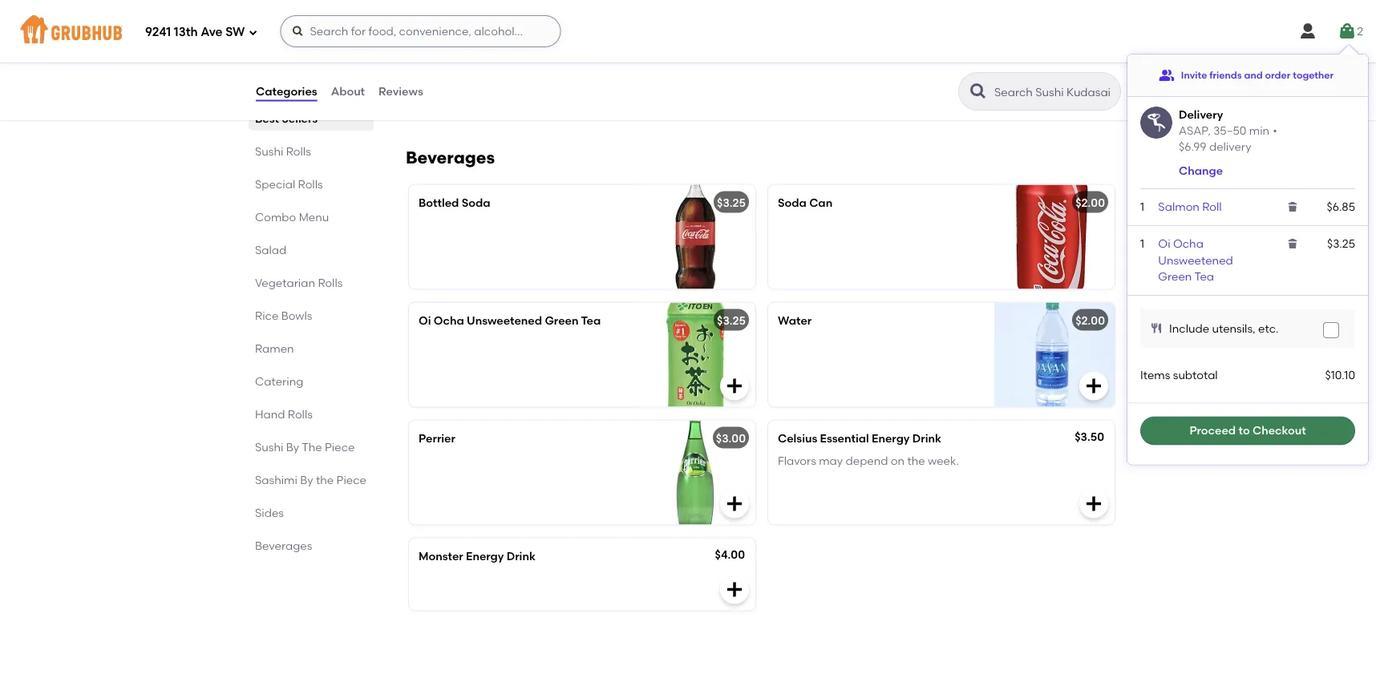 Task type: describe. For each thing, give the bounding box(es) containing it.
$10.10
[[1325, 369, 1355, 382]]

the
[[302, 441, 322, 454]]

35–50
[[1214, 124, 1247, 137]]

best
[[255, 112, 279, 125]]

bottled soda
[[419, 196, 490, 209]]

rice bowls tab
[[255, 307, 367, 324]]

and
[[1244, 69, 1263, 81]]

together
[[1293, 69, 1334, 81]]

people icon image
[[1159, 67, 1175, 83]]

about button
[[330, 63, 366, 120]]

catering
[[255, 375, 303, 388]]

invite friends and order together button
[[1159, 61, 1334, 90]]

bowls
[[281, 309, 312, 323]]

$3.00
[[716, 431, 746, 445]]

piece for sushi by the piece
[[325, 441, 355, 454]]

0 horizontal spatial tea
[[581, 313, 601, 327]]

delivery asap, 35–50 min • $6.99 delivery
[[1179, 107, 1277, 153]]

categories
[[256, 84, 317, 98]]

menu
[[299, 210, 329, 224]]

13th
[[174, 25, 198, 39]]

include utensils, etc.
[[1169, 322, 1279, 335]]

soda can
[[778, 196, 833, 209]]

rolls for sushi rolls
[[286, 145, 311, 158]]

order
[[1265, 69, 1291, 81]]

•
[[1273, 124, 1277, 137]]

$2.00 for water
[[1076, 313, 1105, 327]]

items subtotal
[[1140, 369, 1218, 382]]

steamed rice
[[419, 20, 496, 34]]

$3.25 inside tooltip
[[1327, 237, 1355, 251]]

ramen
[[255, 342, 294, 356]]

special rolls tab
[[255, 176, 367, 193]]

sides tab
[[255, 505, 367, 522]]

sashimi by the piece tab
[[255, 472, 367, 489]]

best sellers
[[255, 112, 318, 125]]

svg image left people icon at right top
[[1084, 83, 1104, 102]]

combo menu
[[255, 210, 329, 224]]

can
[[809, 196, 833, 209]]

rolls for special rolls
[[298, 178, 323, 191]]

$3.25 for bottled soda
[[717, 196, 746, 209]]

rolls for vegetarian rolls
[[318, 276, 343, 290]]

salmon roll
[[1158, 200, 1222, 214]]

1 for oi
[[1140, 237, 1144, 251]]

sashimi
[[255, 473, 297, 487]]

1 for salmon
[[1140, 200, 1144, 214]]

svg image inside 2 button
[[1338, 22, 1357, 41]]

salad
[[255, 243, 287, 257]]

sushi rolls
[[255, 145, 311, 158]]

depend
[[846, 454, 888, 468]]

ocha inside oi ocha unsweetened green tea 'link'
[[1173, 237, 1204, 251]]

water
[[778, 313, 812, 327]]

may
[[819, 454, 843, 468]]

reviews
[[379, 84, 423, 98]]

roll
[[1202, 200, 1222, 214]]

delivery
[[1209, 140, 1251, 153]]

sellers
[[282, 112, 318, 125]]

svg image up categories
[[291, 25, 304, 38]]

1 soda from the left
[[462, 196, 490, 209]]

special rolls
[[255, 178, 323, 191]]

svg image left include
[[1150, 322, 1163, 335]]

change button
[[1179, 162, 1223, 179]]

utensils,
[[1212, 322, 1256, 335]]

1 vertical spatial ocha
[[434, 313, 464, 327]]

0 vertical spatial the
[[907, 454, 925, 468]]

main navigation navigation
[[0, 0, 1376, 63]]

$3.25 for oi ocha unsweetened green tea
[[717, 313, 746, 327]]

oi ocha unsweetened green tea link
[[1158, 237, 1233, 283]]

salad tab
[[255, 242, 367, 259]]

combo
[[255, 210, 296, 224]]

best sellers tab
[[255, 110, 367, 127]]

invite
[[1181, 69, 1207, 81]]

on
[[891, 454, 905, 468]]

$2.00 for soda can
[[1076, 196, 1105, 209]]

to
[[1239, 424, 1250, 438]]

categories button
[[255, 63, 318, 120]]

monster energy drink
[[419, 549, 536, 563]]

9241
[[145, 25, 171, 39]]

tea inside 'link'
[[1195, 270, 1214, 283]]

hand rolls tab
[[255, 406, 367, 423]]

by for the
[[286, 441, 299, 454]]

$3.50
[[1075, 430, 1104, 443]]

steamed rice button
[[409, 9, 755, 113]]

rice bowls
[[255, 309, 312, 323]]

sushi by the piece
[[255, 441, 355, 454]]

proceed
[[1190, 424, 1236, 438]]

0 vertical spatial energy
[[872, 431, 910, 445]]

piece for sashimi by the piece
[[336, 473, 366, 487]]

hand rolls
[[255, 408, 313, 421]]

subtotal
[[1173, 369, 1218, 382]]

delivery icon image
[[1140, 107, 1172, 139]]

checkout
[[1253, 424, 1306, 438]]

change
[[1179, 164, 1223, 177]]

ramen tab
[[255, 340, 367, 357]]

min
[[1249, 124, 1270, 137]]

Search for food, convenience, alcohol... search field
[[280, 15, 561, 47]]

flavors
[[778, 454, 816, 468]]

svg image up $3.50
[[1084, 376, 1104, 396]]



Task type: vqa. For each thing, say whether or not it's contained in the screenshot.
the topmost phone
no



Task type: locate. For each thing, give the bounding box(es) containing it.
$3.25 left water
[[717, 313, 746, 327]]

combo menu tab
[[255, 209, 367, 226]]

1 horizontal spatial tea
[[1195, 270, 1214, 283]]

beverages tab
[[255, 538, 367, 554]]

1 vertical spatial $3.25
[[1327, 237, 1355, 251]]

9241 13th ave sw
[[145, 25, 245, 39]]

rice inside button
[[471, 20, 496, 34]]

oi ocha unsweetened green tea
[[1158, 237, 1233, 283], [419, 313, 601, 327]]

1
[[1140, 200, 1144, 214], [1140, 237, 1144, 251]]

the
[[907, 454, 925, 468], [316, 473, 334, 487]]

0 horizontal spatial ocha
[[434, 313, 464, 327]]

1 vertical spatial piece
[[336, 473, 366, 487]]

rice left bowls
[[255, 309, 279, 323]]

Search Sushi Kudasai search field
[[993, 84, 1116, 99]]

0 vertical spatial $2.00
[[1076, 196, 1105, 209]]

0 vertical spatial rice
[[471, 20, 496, 34]]

1 horizontal spatial oi
[[1158, 237, 1171, 251]]

$3.25 down $6.85
[[1327, 237, 1355, 251]]

1 left oi ocha unsweetened green tea 'link'
[[1140, 237, 1144, 251]]

sushi rolls tab
[[255, 143, 367, 160]]

0 vertical spatial unsweetened
[[1158, 253, 1233, 267]]

0 horizontal spatial green
[[545, 313, 579, 327]]

$4.00
[[715, 548, 745, 561]]

perrier
[[419, 431, 455, 445]]

0 vertical spatial sushi
[[255, 145, 283, 158]]

2 1 from the top
[[1140, 237, 1144, 251]]

1 horizontal spatial soda
[[778, 196, 807, 209]]

0 horizontal spatial oi
[[419, 313, 431, 327]]

etc.
[[1258, 322, 1279, 335]]

rice right steamed
[[471, 20, 496, 34]]

salmon
[[1158, 200, 1200, 214]]

rolls up combo menu tab
[[298, 178, 323, 191]]

proceed to checkout
[[1190, 424, 1306, 438]]

$6.85
[[1327, 200, 1355, 214]]

svg image up $4.00
[[725, 494, 744, 514]]

oi ocha unsweetened green tea inside tooltip
[[1158, 237, 1233, 283]]

soda can image
[[994, 185, 1115, 289]]

rolls up rice bowls tab
[[318, 276, 343, 290]]

1 vertical spatial $2.00
[[1076, 313, 1105, 327]]

search icon image
[[969, 82, 988, 101]]

rolls for hand rolls
[[288, 408, 313, 421]]

proceed to checkout button
[[1140, 417, 1355, 445]]

special
[[255, 178, 295, 191]]

ave
[[201, 25, 223, 39]]

$6.99
[[1179, 140, 1207, 153]]

sashimi by the piece
[[255, 473, 366, 487]]

0 vertical spatial oi
[[1158, 237, 1171, 251]]

energy right monster
[[466, 549, 504, 563]]

$2.00
[[1076, 196, 1105, 209], [1076, 313, 1105, 327]]

flavors may depend on the week.
[[778, 454, 959, 468]]

drink
[[912, 431, 941, 445], [507, 549, 536, 563]]

2
[[1357, 24, 1363, 38]]

$3.25
[[717, 196, 746, 209], [1327, 237, 1355, 251], [717, 313, 746, 327]]

celsius essential energy drink
[[778, 431, 941, 445]]

1 left salmon
[[1140, 200, 1144, 214]]

1 vertical spatial the
[[316, 473, 334, 487]]

piece down sushi by the piece tab
[[336, 473, 366, 487]]

vegetarian
[[255, 276, 315, 290]]

1 horizontal spatial oi ocha unsweetened green tea
[[1158, 237, 1233, 283]]

1 sushi from the top
[[255, 145, 283, 158]]

0 horizontal spatial oi ocha unsweetened green tea
[[419, 313, 601, 327]]

0 horizontal spatial unsweetened
[[467, 313, 542, 327]]

sushi for sushi by the piece
[[255, 441, 283, 454]]

0 vertical spatial green
[[1158, 270, 1192, 283]]

week.
[[928, 454, 959, 468]]

green inside oi ocha unsweetened green tea 'link'
[[1158, 270, 1192, 283]]

2 button
[[1338, 17, 1363, 46]]

piece
[[325, 441, 355, 454], [336, 473, 366, 487]]

0 vertical spatial ocha
[[1173, 237, 1204, 251]]

sushi down best
[[255, 145, 283, 158]]

beverages inside beverages tab
[[255, 539, 312, 553]]

energy up on
[[872, 431, 910, 445]]

items
[[1140, 369, 1170, 382]]

beverages
[[406, 147, 495, 167], [255, 539, 312, 553]]

tea
[[1195, 270, 1214, 283], [581, 313, 601, 327]]

bottled soda image
[[635, 185, 755, 289]]

1 horizontal spatial unsweetened
[[1158, 253, 1233, 267]]

1 1 from the top
[[1140, 200, 1144, 214]]

1 horizontal spatial energy
[[872, 431, 910, 445]]

the down the at the bottom
[[316, 473, 334, 487]]

1 horizontal spatial rice
[[471, 20, 496, 34]]

0 horizontal spatial the
[[316, 473, 334, 487]]

1 vertical spatial unsweetened
[[467, 313, 542, 327]]

delivery
[[1179, 107, 1223, 121]]

soda right 'bottled'
[[462, 196, 490, 209]]

0 horizontal spatial drink
[[507, 549, 536, 563]]

unsweetened
[[1158, 253, 1233, 267], [467, 313, 542, 327]]

$3.25 left soda can
[[717, 196, 746, 209]]

about
[[331, 84, 365, 98]]

oi inside 'link'
[[1158, 237, 1171, 251]]

svg image right sw
[[248, 28, 258, 37]]

svg image
[[291, 25, 304, 38], [248, 28, 258, 37], [1084, 83, 1104, 102], [1150, 322, 1163, 335], [1326, 326, 1336, 335], [1084, 376, 1104, 396], [725, 494, 744, 514], [725, 580, 744, 599]]

rice inside tab
[[255, 309, 279, 323]]

1 vertical spatial tea
[[581, 313, 601, 327]]

sushi by the piece tab
[[255, 439, 367, 456]]

0 horizontal spatial by
[[286, 441, 299, 454]]

soda left the can
[[778, 196, 807, 209]]

1 vertical spatial energy
[[466, 549, 504, 563]]

1 vertical spatial 1
[[1140, 237, 1144, 251]]

1 vertical spatial oi
[[419, 313, 431, 327]]

catering tab
[[255, 373, 367, 390]]

tooltip containing delivery
[[1128, 45, 1368, 465]]

hand
[[255, 408, 285, 421]]

sushi down 'hand' at the left bottom of page
[[255, 441, 283, 454]]

by right the sashimi
[[300, 473, 313, 487]]

include
[[1169, 322, 1209, 335]]

by for the
[[300, 473, 313, 487]]

2 sushi from the top
[[255, 441, 283, 454]]

0 vertical spatial drink
[[912, 431, 941, 445]]

1 horizontal spatial by
[[300, 473, 313, 487]]

steamed rice image
[[635, 9, 755, 113]]

rolls down 'sellers'
[[286, 145, 311, 158]]

beverages down sides on the left of the page
[[255, 539, 312, 553]]

energy
[[872, 431, 910, 445], [466, 549, 504, 563]]

rolls inside "tab"
[[288, 408, 313, 421]]

rolls
[[286, 145, 311, 158], [298, 178, 323, 191], [318, 276, 343, 290], [288, 408, 313, 421]]

reviews button
[[378, 63, 424, 120]]

0 horizontal spatial soda
[[462, 196, 490, 209]]

oi ocha unsweetened green tea image
[[635, 303, 755, 407]]

sides
[[255, 506, 284, 520]]

invite friends and order together
[[1181, 69, 1334, 81]]

1 vertical spatial by
[[300, 473, 313, 487]]

2 $2.00 from the top
[[1076, 313, 1105, 327]]

svg image down $4.00
[[725, 580, 744, 599]]

1 vertical spatial beverages
[[255, 539, 312, 553]]

vegetarian rolls tab
[[255, 275, 367, 291]]

1 horizontal spatial green
[[1158, 270, 1192, 283]]

steamed
[[419, 20, 469, 34]]

1 vertical spatial drink
[[507, 549, 536, 563]]

0 horizontal spatial beverages
[[255, 539, 312, 553]]

1 $2.00 from the top
[[1076, 196, 1105, 209]]

1 horizontal spatial drink
[[912, 431, 941, 445]]

1 vertical spatial rice
[[255, 309, 279, 323]]

asap,
[[1179, 124, 1211, 137]]

celsius
[[778, 431, 817, 445]]

rolls right 'hand' at the left bottom of page
[[288, 408, 313, 421]]

rolls inside tab
[[298, 178, 323, 191]]

1 vertical spatial sushi
[[255, 441, 283, 454]]

tooltip
[[1128, 45, 1368, 465]]

0 horizontal spatial energy
[[466, 549, 504, 563]]

0 vertical spatial piece
[[325, 441, 355, 454]]

1 vertical spatial green
[[545, 313, 579, 327]]

svg image
[[1299, 22, 1318, 41], [1338, 22, 1357, 41], [1286, 200, 1299, 213], [1286, 238, 1299, 250], [725, 376, 744, 396], [1084, 494, 1104, 514]]

0 vertical spatial oi ocha unsweetened green tea
[[1158, 237, 1233, 283]]

friends
[[1210, 69, 1242, 81]]

2 vertical spatial $3.25
[[717, 313, 746, 327]]

sw
[[225, 25, 245, 39]]

1 horizontal spatial the
[[907, 454, 925, 468]]

rice
[[471, 20, 496, 34], [255, 309, 279, 323]]

svg image up $10.10
[[1326, 326, 1336, 335]]

1 horizontal spatial beverages
[[406, 147, 495, 167]]

drink right monster
[[507, 549, 536, 563]]

monster
[[419, 549, 463, 563]]

0 vertical spatial beverages
[[406, 147, 495, 167]]

beverages up bottled soda
[[406, 147, 495, 167]]

water image
[[994, 303, 1115, 407]]

drink up week. on the right bottom of page
[[912, 431, 941, 445]]

0 vertical spatial tea
[[1195, 270, 1214, 283]]

0 horizontal spatial rice
[[255, 309, 279, 323]]

by left the at the bottom
[[286, 441, 299, 454]]

salmon roll link
[[1158, 200, 1222, 214]]

1 vertical spatial oi ocha unsweetened green tea
[[419, 313, 601, 327]]

the inside tab
[[316, 473, 334, 487]]

piece right the at the bottom
[[325, 441, 355, 454]]

2 soda from the left
[[778, 196, 807, 209]]

1 horizontal spatial ocha
[[1173, 237, 1204, 251]]

0 vertical spatial by
[[286, 441, 299, 454]]

soda
[[462, 196, 490, 209], [778, 196, 807, 209]]

the right on
[[907, 454, 925, 468]]

0 vertical spatial 1
[[1140, 200, 1144, 214]]

essential
[[820, 431, 869, 445]]

0 vertical spatial $3.25
[[717, 196, 746, 209]]

bottled
[[419, 196, 459, 209]]

ocha
[[1173, 237, 1204, 251], [434, 313, 464, 327]]

perrier image
[[635, 421, 755, 525]]

sushi for sushi rolls
[[255, 145, 283, 158]]

vegetarian rolls
[[255, 276, 343, 290]]



